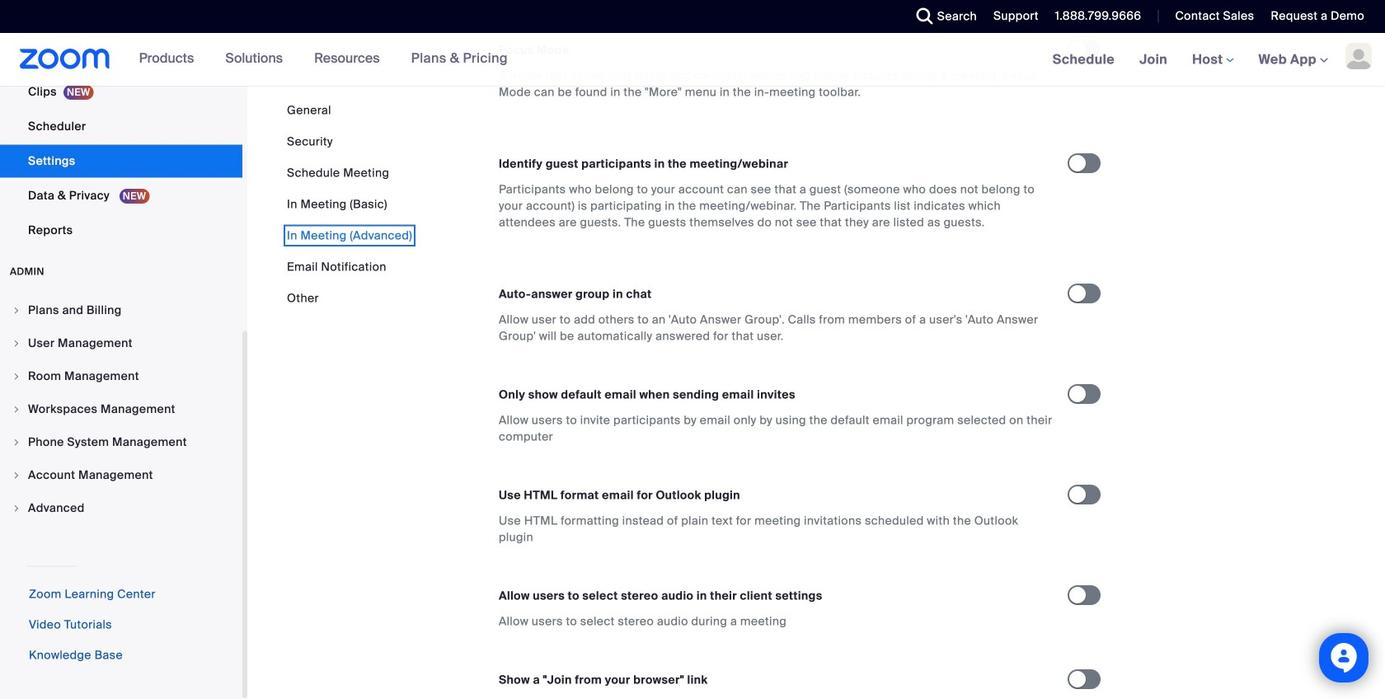 Task type: vqa. For each thing, say whether or not it's contained in the screenshot.
right icon
yes



Task type: describe. For each thing, give the bounding box(es) containing it.
1 right image from the top
[[12, 306, 21, 315]]

profile picture image
[[1346, 43, 1372, 69]]

3 menu item from the top
[[0, 361, 242, 392]]

2 right image from the top
[[12, 471, 21, 480]]

3 right image from the top
[[12, 405, 21, 414]]



Task type: locate. For each thing, give the bounding box(es) containing it.
menu bar
[[287, 102, 412, 307]]

7 menu item from the top
[[0, 493, 242, 524]]

personal menu menu
[[0, 0, 242, 249]]

admin menu menu
[[0, 295, 242, 526]]

5 menu item from the top
[[0, 427, 242, 458]]

1 menu item from the top
[[0, 295, 242, 326]]

meetings navigation
[[1041, 33, 1386, 87]]

2 menu item from the top
[[0, 328, 242, 359]]

zoom logo image
[[20, 49, 110, 69]]

4 right image from the top
[[12, 438, 21, 447]]

2 right image from the top
[[12, 372, 21, 381]]

6 menu item from the top
[[0, 460, 242, 491]]

right image
[[12, 339, 21, 348], [12, 372, 21, 381], [12, 405, 21, 414], [12, 438, 21, 447], [12, 503, 21, 513]]

5 right image from the top
[[12, 503, 21, 513]]

menu item
[[0, 295, 242, 326], [0, 328, 242, 359], [0, 361, 242, 392], [0, 394, 242, 425], [0, 427, 242, 458], [0, 460, 242, 491], [0, 493, 242, 524]]

1 vertical spatial right image
[[12, 471, 21, 480]]

right image
[[12, 306, 21, 315], [12, 471, 21, 480]]

0 vertical spatial right image
[[12, 306, 21, 315]]

product information navigation
[[127, 33, 520, 86]]

1 right image from the top
[[12, 339, 21, 348]]

banner
[[0, 33, 1386, 87]]

4 menu item from the top
[[0, 394, 242, 425]]



